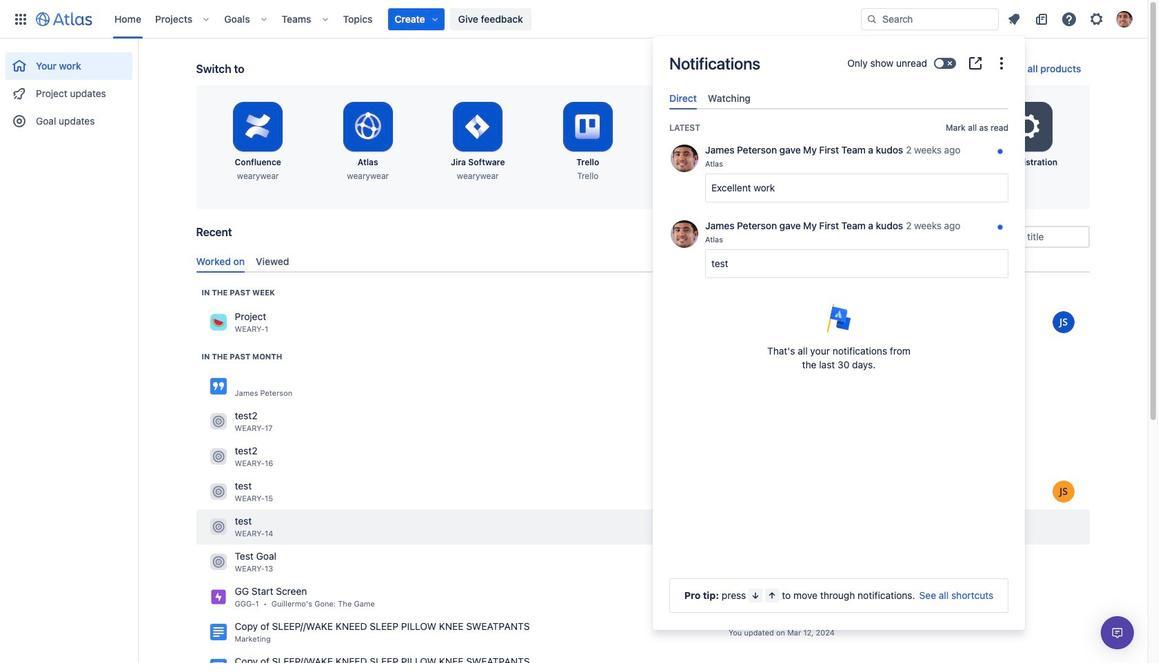 Task type: vqa. For each thing, say whether or not it's contained in the screenshot.
"more" icon
yes



Task type: locate. For each thing, give the bounding box(es) containing it.
tab list
[[664, 87, 1014, 110], [191, 250, 1095, 273]]

more image
[[993, 55, 1010, 72]]

0 vertical spatial heading
[[202, 287, 275, 298]]

2 confluence image from the top
[[210, 660, 226, 664]]

1 vertical spatial heading
[[202, 351, 282, 362]]

0 vertical spatial townsquare image
[[210, 315, 226, 331]]

1 vertical spatial townsquare image
[[210, 484, 226, 501]]

Filter by title field
[[968, 227, 1088, 247]]

arrow down image
[[750, 591, 761, 602]]

2 vertical spatial townsquare image
[[210, 554, 226, 571]]

0 horizontal spatial settings image
[[1011, 110, 1044, 143]]

1 vertical spatial confluence image
[[210, 660, 226, 664]]

0 vertical spatial tab list
[[664, 87, 1014, 110]]

account image
[[1116, 11, 1133, 27]]

settings image
[[1088, 11, 1105, 27], [1011, 110, 1044, 143]]

None search field
[[861, 8, 999, 30]]

townsquare image
[[210, 414, 226, 430], [210, 484, 226, 501], [210, 554, 226, 571]]

search image
[[866, 13, 878, 24]]

1 townsquare image from the top
[[210, 414, 226, 430]]

banner
[[0, 0, 1148, 39]]

dialog
[[653, 36, 1025, 631]]

1 vertical spatial tab list
[[191, 250, 1095, 273]]

jira image
[[210, 590, 226, 606]]

group
[[6, 39, 132, 139]]

confluence image
[[210, 625, 226, 641]]

1 townsquare image from the top
[[210, 315, 226, 331]]

notifications image
[[1006, 11, 1022, 27]]

heading
[[202, 287, 275, 298], [202, 351, 282, 362]]

0 vertical spatial confluence image
[[210, 379, 226, 395]]

0 vertical spatial settings image
[[1088, 11, 1105, 27]]

0 vertical spatial townsquare image
[[210, 414, 226, 430]]

1 vertical spatial townsquare image
[[210, 449, 226, 466]]

2 townsquare image from the top
[[210, 449, 226, 466]]

townsquare image
[[210, 315, 226, 331], [210, 449, 226, 466], [210, 519, 226, 536]]

confluence image
[[210, 379, 226, 395], [210, 660, 226, 664]]

2 vertical spatial townsquare image
[[210, 519, 226, 536]]

open notifications in a new tab image
[[967, 55, 984, 72]]



Task type: describe. For each thing, give the bounding box(es) containing it.
help image
[[1061, 11, 1077, 27]]

top element
[[8, 0, 861, 38]]

2 townsquare image from the top
[[210, 484, 226, 501]]

2 heading from the top
[[202, 351, 282, 362]]

1 horizontal spatial settings image
[[1088, 11, 1105, 27]]

open intercom messenger image
[[1109, 625, 1126, 642]]

3 townsquare image from the top
[[210, 554, 226, 571]]

3 townsquare image from the top
[[210, 519, 226, 536]]

1 heading from the top
[[202, 287, 275, 298]]

arrow up image
[[767, 591, 778, 602]]

switch to... image
[[12, 11, 29, 27]]

1 confluence image from the top
[[210, 379, 226, 395]]

1 vertical spatial settings image
[[1011, 110, 1044, 143]]

Search field
[[861, 8, 999, 30]]



